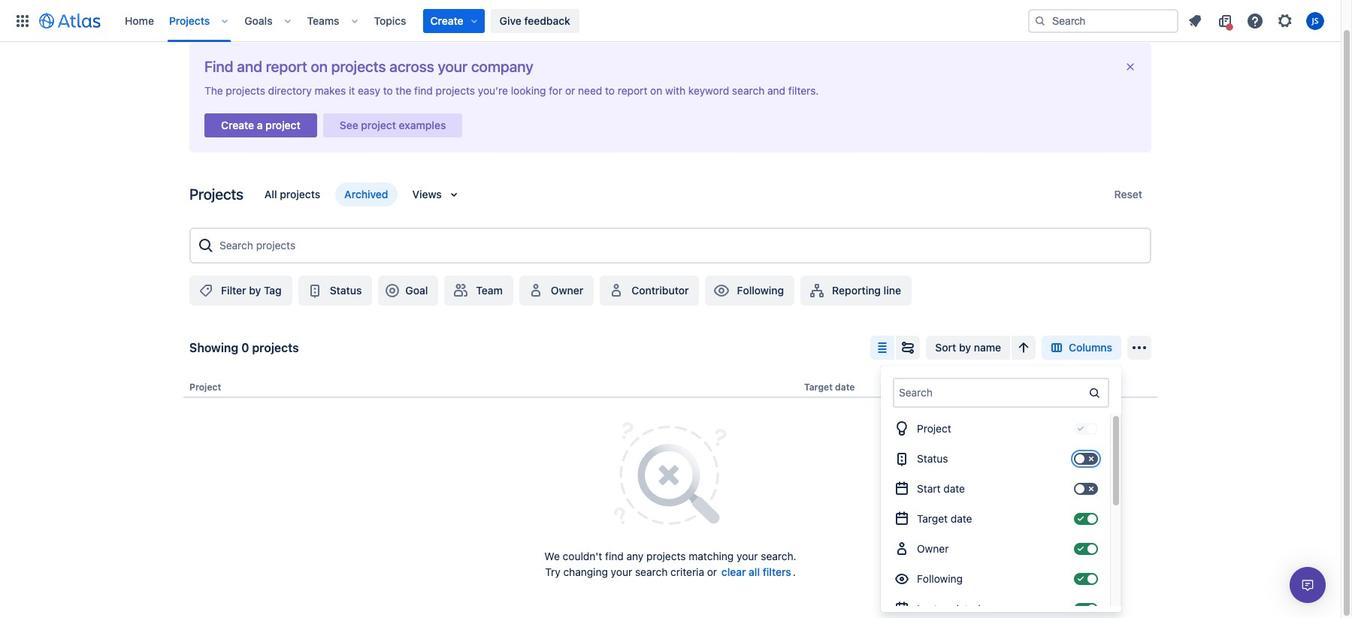 Task type: locate. For each thing, give the bounding box(es) containing it.
we couldn't find any projects matching your search. try changing your search criteria or clear all filters .
[[544, 550, 797, 579]]

status inside button
[[330, 284, 362, 297]]

makes
[[315, 84, 346, 97]]

0 horizontal spatial your
[[438, 58, 468, 75]]

project
[[189, 382, 221, 393], [917, 422, 952, 435]]

2 vertical spatial your
[[611, 566, 632, 579]]

easy
[[358, 84, 380, 97]]

filter
[[221, 284, 246, 297]]

top element
[[9, 0, 1028, 42]]

report right need on the top of the page
[[618, 84, 648, 97]]

on left the 'with'
[[650, 84, 663, 97]]

0 vertical spatial or
[[565, 84, 575, 97]]

create a project button
[[204, 109, 317, 142]]

by inside button
[[249, 284, 261, 297]]

a
[[257, 119, 263, 132]]

projects
[[331, 58, 386, 75], [226, 84, 265, 97], [436, 84, 475, 97], [280, 188, 320, 201], [252, 341, 299, 355], [647, 550, 686, 563]]

0 vertical spatial target date
[[804, 382, 855, 393]]

search down any on the bottom left of the page
[[635, 566, 668, 579]]

0 vertical spatial and
[[237, 58, 262, 75]]

your
[[438, 58, 468, 75], [737, 550, 758, 563], [611, 566, 632, 579]]

1 horizontal spatial updated
[[1085, 382, 1122, 393]]

projects up criteria
[[647, 550, 686, 563]]

1 vertical spatial or
[[707, 566, 717, 579]]

settings image
[[1276, 12, 1294, 30]]

start date
[[917, 483, 965, 495]]

0 horizontal spatial create
[[221, 119, 254, 132]]

2 to from the left
[[605, 84, 615, 97]]

create right topics
[[430, 14, 464, 27]]

1 horizontal spatial project
[[917, 422, 952, 435]]

create inside create dropdown button
[[430, 14, 464, 27]]

0 vertical spatial create
[[430, 14, 464, 27]]

0 vertical spatial projects
[[169, 14, 210, 27]]

line
[[884, 284, 901, 297]]

your up all
[[737, 550, 758, 563]]

project right see
[[361, 119, 396, 132]]

2 project from the left
[[361, 119, 396, 132]]

see project examples button
[[323, 109, 463, 142]]

1 horizontal spatial on
[[650, 84, 663, 97]]

give feedback
[[500, 14, 570, 27]]

0 horizontal spatial report
[[266, 58, 307, 75]]

status image
[[306, 282, 324, 300]]

the
[[204, 84, 223, 97]]

0 horizontal spatial last updated
[[917, 603, 981, 616]]

clear
[[722, 566, 746, 579]]

1 horizontal spatial target date
[[917, 513, 972, 525]]

0 horizontal spatial project
[[265, 119, 301, 132]]

1 horizontal spatial or
[[707, 566, 717, 579]]

topics link
[[370, 9, 411, 33]]

and
[[237, 58, 262, 75], [768, 84, 786, 97]]

contributor button
[[600, 276, 699, 306]]

0 vertical spatial last
[[1063, 382, 1082, 393]]

1 horizontal spatial project
[[361, 119, 396, 132]]

or
[[565, 84, 575, 97], [707, 566, 717, 579]]

on up makes
[[311, 58, 328, 75]]

give feedback button
[[491, 9, 579, 33]]

0 vertical spatial your
[[438, 58, 468, 75]]

sort by name
[[935, 341, 1001, 354]]

2 vertical spatial following
[[917, 573, 963, 586]]

0 vertical spatial find
[[414, 84, 433, 97]]

owner
[[551, 284, 584, 297], [913, 382, 942, 393], [917, 543, 949, 556]]

try
[[545, 566, 561, 579]]

it
[[349, 84, 355, 97]]

contributor
[[632, 284, 689, 297]]

to right need on the top of the page
[[605, 84, 615, 97]]

reverse sort order image
[[1015, 339, 1033, 357]]

projects right all
[[280, 188, 320, 201]]

1 vertical spatial status
[[917, 453, 948, 465]]

filters
[[763, 566, 791, 579]]

1 horizontal spatial target
[[917, 513, 948, 525]]

company
[[471, 58, 534, 75]]

project down showing
[[189, 382, 221, 393]]

0 vertical spatial search
[[732, 84, 765, 97]]

criteria
[[671, 566, 704, 579]]

0 vertical spatial on
[[311, 58, 328, 75]]

status
[[330, 284, 362, 297], [917, 453, 948, 465]]

1 vertical spatial report
[[618, 84, 648, 97]]

1 vertical spatial search
[[635, 566, 668, 579]]

across
[[390, 58, 434, 75]]

find
[[414, 84, 433, 97], [605, 550, 624, 563]]

or down matching
[[707, 566, 717, 579]]

your right the across
[[438, 58, 468, 75]]

teams
[[307, 14, 339, 27]]

find and report on projects across your company
[[204, 58, 534, 75]]

create left a at top left
[[221, 119, 254, 132]]

to left the 'the'
[[383, 84, 393, 97]]

projects left you're
[[436, 84, 475, 97]]

with
[[665, 84, 686, 97]]

1 vertical spatial by
[[959, 341, 971, 354]]

target
[[804, 382, 833, 393], [917, 513, 948, 525]]

status up start
[[917, 453, 948, 465]]

all projects
[[265, 188, 320, 201]]

all
[[749, 566, 760, 579]]

showing 0 projects
[[189, 341, 299, 355]]

1 vertical spatial target
[[917, 513, 948, 525]]

0 horizontal spatial status
[[330, 284, 362, 297]]

start
[[917, 483, 941, 495]]

your for search.
[[737, 550, 758, 563]]

search field down name
[[895, 380, 1086, 407]]

Search field
[[1028, 9, 1179, 33], [895, 380, 1086, 407]]

following image
[[713, 282, 731, 300]]

1 horizontal spatial find
[[605, 550, 624, 563]]

1 horizontal spatial to
[[605, 84, 615, 97]]

create inside "create a project" button
[[221, 119, 254, 132]]

filter by tag button
[[189, 276, 292, 306]]

1 vertical spatial your
[[737, 550, 758, 563]]

project up start
[[917, 422, 952, 435]]

banner containing home
[[0, 0, 1341, 42]]

views
[[412, 188, 442, 201]]

report up directory on the left of the page
[[266, 58, 307, 75]]

keyword
[[689, 84, 729, 97]]

goals
[[245, 14, 273, 27]]

and left the filters.
[[768, 84, 786, 97]]

0 vertical spatial status
[[330, 284, 362, 297]]

project inside button
[[361, 119, 396, 132]]

changing
[[563, 566, 608, 579]]

switch to... image
[[14, 12, 32, 30]]

0 vertical spatial by
[[249, 284, 261, 297]]

and right find
[[237, 58, 262, 75]]

project
[[265, 119, 301, 132], [361, 119, 396, 132]]

goal
[[405, 284, 428, 297]]

reset button
[[1105, 183, 1152, 207]]

projects up search projects image
[[189, 186, 243, 203]]

0 horizontal spatial search
[[635, 566, 668, 579]]

find right the 'the'
[[414, 84, 433, 97]]

1 vertical spatial on
[[650, 84, 663, 97]]

1 vertical spatial and
[[768, 84, 786, 97]]

1 project from the left
[[265, 119, 301, 132]]

status right status "icon"
[[330, 284, 362, 297]]

reporting line
[[832, 284, 901, 297]]

sort by name button
[[926, 336, 1010, 360]]

0 vertical spatial last updated
[[1063, 382, 1122, 393]]

your down any on the bottom left of the page
[[611, 566, 632, 579]]

search right keyword
[[732, 84, 765, 97]]

projects up it
[[331, 58, 386, 75]]

matching
[[689, 550, 734, 563]]

by
[[249, 284, 261, 297], [959, 341, 971, 354]]

1 horizontal spatial by
[[959, 341, 971, 354]]

search
[[732, 84, 765, 97], [635, 566, 668, 579]]

search image
[[1034, 15, 1046, 27]]

1 vertical spatial last updated
[[917, 603, 981, 616]]

see project examples
[[340, 119, 446, 132]]

1 horizontal spatial create
[[430, 14, 464, 27]]

or inside we couldn't find any projects matching your search. try changing your search criteria or clear all filters .
[[707, 566, 717, 579]]

project right a at top left
[[265, 119, 301, 132]]

search field up close banner icon
[[1028, 9, 1179, 33]]

0 vertical spatial search field
[[1028, 9, 1179, 33]]

see
[[340, 119, 358, 132]]

by for sort
[[959, 341, 971, 354]]

1 horizontal spatial last updated
[[1063, 382, 1122, 393]]

filter by tag
[[221, 284, 282, 297]]

0 horizontal spatial or
[[565, 84, 575, 97]]

projects link
[[165, 9, 214, 33]]

0 horizontal spatial to
[[383, 84, 393, 97]]

0 horizontal spatial by
[[249, 284, 261, 297]]

projects
[[169, 14, 210, 27], [189, 186, 243, 203]]

following
[[737, 284, 784, 297], [958, 382, 1000, 393], [917, 573, 963, 586]]

tag
[[264, 284, 282, 297]]

last
[[1063, 382, 1082, 393], [917, 603, 938, 616]]

0 vertical spatial owner
[[551, 284, 584, 297]]

date
[[835, 382, 855, 393], [944, 483, 965, 495], [951, 513, 972, 525]]

1 vertical spatial updated
[[941, 603, 981, 616]]

1 horizontal spatial report
[[618, 84, 648, 97]]

find left any on the bottom left of the page
[[605, 550, 624, 563]]

looking
[[511, 84, 546, 97]]

to
[[383, 84, 393, 97], [605, 84, 615, 97]]

1 vertical spatial create
[[221, 119, 254, 132]]

create for create
[[430, 14, 464, 27]]

2 vertical spatial owner
[[917, 543, 949, 556]]

by inside dropdown button
[[959, 341, 971, 354]]

banner
[[0, 0, 1341, 42]]

0 vertical spatial following
[[737, 284, 784, 297]]

following button
[[705, 276, 795, 306]]

1 vertical spatial find
[[605, 550, 624, 563]]

last updated
[[1063, 382, 1122, 393], [917, 603, 981, 616]]

or right for
[[565, 84, 575, 97]]

2 horizontal spatial your
[[737, 550, 758, 563]]

create
[[430, 14, 464, 27], [221, 119, 254, 132]]

updated
[[1085, 382, 1122, 393], [941, 603, 981, 616]]

reset
[[1114, 188, 1143, 201]]

search inside we couldn't find any projects matching your search. try changing your search criteria or clear all filters .
[[635, 566, 668, 579]]

0 horizontal spatial last
[[917, 603, 938, 616]]

1 horizontal spatial search
[[732, 84, 765, 97]]

you're
[[478, 84, 508, 97]]

projects right home
[[169, 14, 210, 27]]

0 horizontal spatial and
[[237, 58, 262, 75]]

0 vertical spatial target
[[804, 382, 833, 393]]

by left tag
[[249, 284, 261, 297]]

by right the sort
[[959, 341, 971, 354]]

0 vertical spatial project
[[189, 382, 221, 393]]



Task type: describe. For each thing, give the bounding box(es) containing it.
close banner image
[[1125, 61, 1137, 73]]

team button
[[445, 276, 513, 306]]

create a project
[[221, 119, 301, 132]]

0
[[241, 341, 249, 355]]

display as list image
[[874, 339, 892, 357]]

the projects directory makes it easy to the find projects you're looking for or need to report on with keyword search and filters.
[[204, 84, 819, 97]]

0 vertical spatial report
[[266, 58, 307, 75]]

1 to from the left
[[383, 84, 393, 97]]

sort
[[935, 341, 956, 354]]

feedback
[[524, 14, 570, 27]]

0 horizontal spatial target date
[[804, 382, 855, 393]]

team
[[476, 284, 503, 297]]

1 vertical spatial search field
[[895, 380, 1086, 407]]

status button
[[298, 276, 372, 306]]

tag image
[[197, 282, 215, 300]]

1 horizontal spatial your
[[611, 566, 632, 579]]

goals link
[[240, 9, 277, 33]]

find inside we couldn't find any projects matching your search. try changing your search criteria or clear all filters .
[[605, 550, 624, 563]]

1 vertical spatial following
[[958, 382, 1000, 393]]

1 vertical spatial date
[[944, 483, 965, 495]]

1 horizontal spatial status
[[917, 453, 948, 465]]

or for criteria
[[707, 566, 717, 579]]

all projects button
[[255, 183, 329, 207]]

reporting
[[832, 284, 881, 297]]

columns button
[[1042, 336, 1122, 360]]

name
[[974, 341, 1001, 354]]

examples
[[399, 119, 446, 132]]

1 horizontal spatial and
[[768, 84, 786, 97]]

.
[[793, 566, 796, 579]]

projects right "0"
[[252, 341, 299, 355]]

0 vertical spatial date
[[835, 382, 855, 393]]

open intercom messenger image
[[1299, 577, 1317, 595]]

0 horizontal spatial on
[[311, 58, 328, 75]]

clear all filters button
[[720, 565, 793, 583]]

need
[[578, 84, 602, 97]]

reporting line button
[[801, 276, 912, 306]]

0 horizontal spatial project
[[189, 382, 221, 393]]

create for create a project
[[221, 119, 254, 132]]

showing
[[189, 341, 238, 355]]

all
[[265, 188, 277, 201]]

views button
[[403, 183, 472, 207]]

home link
[[120, 9, 159, 33]]

columns
[[1069, 341, 1113, 354]]

1 vertical spatial projects
[[189, 186, 243, 203]]

1 vertical spatial target date
[[917, 513, 972, 525]]

by for filter
[[249, 284, 261, 297]]

projects right the
[[226, 84, 265, 97]]

for
[[549, 84, 562, 97]]

0 vertical spatial updated
[[1085, 382, 1122, 393]]

0 horizontal spatial find
[[414, 84, 433, 97]]

projects inside we couldn't find any projects matching your search. try changing your search criteria or clear all filters .
[[647, 550, 686, 563]]

teams link
[[303, 9, 344, 33]]

archived button
[[335, 183, 397, 207]]

we
[[544, 550, 560, 563]]

help image
[[1246, 12, 1264, 30]]

the
[[396, 84, 411, 97]]

filters.
[[788, 84, 819, 97]]

goal button
[[378, 276, 439, 306]]

Search projects field
[[215, 232, 1144, 259]]

or for for
[[565, 84, 575, 97]]

1 horizontal spatial last
[[1063, 382, 1082, 393]]

couldn't
[[563, 550, 602, 563]]

archived
[[344, 188, 388, 201]]

project inside button
[[265, 119, 301, 132]]

home
[[125, 14, 154, 27]]

give
[[500, 14, 522, 27]]

2 vertical spatial date
[[951, 513, 972, 525]]

1 vertical spatial last
[[917, 603, 938, 616]]

find
[[204, 58, 233, 75]]

owner inside button
[[551, 284, 584, 297]]

directory
[[268, 84, 312, 97]]

owner button
[[519, 276, 594, 306]]

search projects image
[[197, 237, 215, 255]]

display as timeline image
[[899, 339, 917, 357]]

search field inside banner
[[1028, 9, 1179, 33]]

more options image
[[1131, 339, 1149, 357]]

your for company
[[438, 58, 468, 75]]

projects inside button
[[280, 188, 320, 201]]

account image
[[1307, 12, 1325, 30]]

notifications image
[[1186, 12, 1204, 30]]

search.
[[761, 550, 797, 563]]

0 horizontal spatial updated
[[941, 603, 981, 616]]

0 horizontal spatial target
[[804, 382, 833, 393]]

projects inside top element
[[169, 14, 210, 27]]

following inside button
[[737, 284, 784, 297]]

topics
[[374, 14, 406, 27]]

1 vertical spatial project
[[917, 422, 952, 435]]

create button
[[423, 9, 485, 33]]

1 vertical spatial owner
[[913, 382, 942, 393]]

any
[[627, 550, 644, 563]]



Task type: vqa. For each thing, say whether or not it's contained in the screenshot.
leftmost Project
yes



